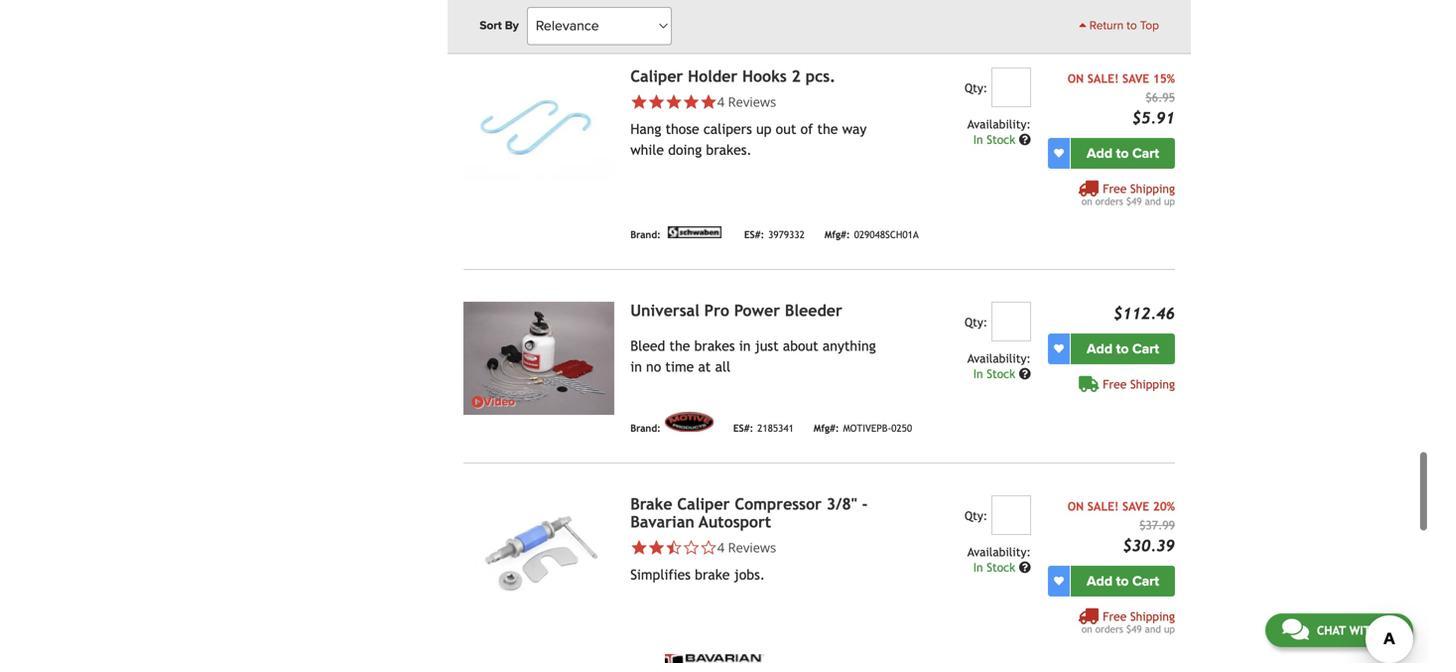 Task type: locate. For each thing, give the bounding box(es) containing it.
1 horizontal spatial the
[[818, 121, 838, 137]]

the up time
[[670, 338, 690, 354]]

1 vertical spatial add to cart button
[[1071, 333, 1176, 364]]

the
[[818, 121, 838, 137], [670, 338, 690, 354]]

2 vertical spatial qty:
[[965, 509, 988, 523]]

on
[[1068, 71, 1084, 85], [1068, 499, 1084, 513]]

availability:
[[968, 117, 1032, 131], [968, 351, 1032, 365], [968, 545, 1032, 559]]

in stock for -
[[974, 560, 1020, 574]]

1 vertical spatial reviews
[[728, 538, 777, 556]]

empty star image up simplifies brake jobs.
[[683, 539, 700, 556]]

1 vertical spatial in stock
[[974, 367, 1020, 381]]

1 empty star image from the left
[[683, 539, 700, 556]]

0 vertical spatial free shipping on orders $49 and up
[[1082, 181, 1176, 207]]

3 add to cart from the top
[[1087, 573, 1160, 590]]

up down $5.91
[[1165, 195, 1176, 207]]

0 vertical spatial question circle image
[[1020, 133, 1032, 145]]

out
[[776, 121, 797, 137]]

add to cart for $30.39
[[1087, 573, 1160, 590]]

to left top
[[1127, 18, 1138, 33]]

bavarian
[[631, 513, 695, 531]]

0 horizontal spatial the
[[670, 338, 690, 354]]

star image
[[631, 93, 648, 110], [683, 93, 700, 110], [648, 539, 665, 556]]

1 vertical spatial orders
[[1096, 623, 1124, 635]]

free down on sale!                         save 15% $6.95 $5.91 at the top of page
[[1103, 181, 1127, 195]]

es#: for power
[[734, 423, 754, 434]]

1 orders from the top
[[1096, 195, 1124, 207]]

of
[[801, 121, 814, 137]]

mfg#: left motivepb-
[[814, 423, 840, 434]]

0 vertical spatial sale!
[[1088, 71, 1119, 85]]

cart down $30.39 at the right bottom of page
[[1133, 573, 1160, 590]]

add to cart down $30.39 at the right bottom of page
[[1087, 573, 1160, 590]]

0 vertical spatial cart
[[1133, 145, 1160, 162]]

sale! left 20%
[[1088, 499, 1119, 513]]

2 vertical spatial shipping
[[1131, 609, 1176, 623]]

0 vertical spatial stock
[[987, 132, 1016, 146]]

orders for $30.39
[[1096, 623, 1124, 635]]

1 vertical spatial add
[[1087, 340, 1113, 357]]

mfg#: left 029048sch01a
[[825, 229, 851, 240]]

2 on from the top
[[1068, 499, 1084, 513]]

1 add to wish list image from the top
[[1055, 148, 1064, 158]]

0 vertical spatial 4 reviews
[[718, 93, 777, 110]]

1 brand: from the top
[[631, 229, 661, 240]]

on inside on sale!                         save 15% $6.95 $5.91
[[1068, 71, 1084, 85]]

universal
[[631, 301, 700, 319]]

shipping for $5.91
[[1131, 181, 1176, 195]]

2 qty: from the top
[[965, 315, 988, 329]]

2 4 from the top
[[718, 538, 725, 556]]

bleed
[[631, 338, 666, 354]]

1 vertical spatial free shipping on orders $49 and up
[[1082, 609, 1176, 635]]

and down $30.39 at the right bottom of page
[[1146, 623, 1162, 635]]

2 vertical spatial question circle image
[[1020, 561, 1032, 573]]

1 vertical spatial add to wish list image
[[1055, 576, 1064, 586]]

2 vertical spatial free
[[1103, 609, 1127, 623]]

stock
[[987, 132, 1016, 146], [987, 367, 1016, 381], [987, 560, 1016, 574]]

2 vertical spatial add
[[1087, 573, 1113, 590]]

shipping down $5.91
[[1131, 181, 1176, 195]]

es#:
[[745, 229, 765, 240], [734, 423, 754, 434]]

qty:
[[965, 81, 988, 95], [965, 315, 988, 329], [965, 509, 988, 523]]

up left out
[[757, 121, 772, 137]]

0 vertical spatial the
[[818, 121, 838, 137]]

0 vertical spatial on
[[1068, 71, 1084, 85]]

us
[[1383, 624, 1397, 637]]

3 in from the top
[[974, 560, 984, 574]]

bav auto tools - corporate logo image
[[665, 654, 764, 663]]

3/8"
[[827, 495, 858, 513]]

cart
[[1133, 145, 1160, 162], [1133, 340, 1160, 357], [1133, 573, 1160, 590]]

1 vertical spatial stock
[[987, 367, 1016, 381]]

15%
[[1154, 71, 1176, 85]]

3 shipping from the top
[[1131, 609, 1176, 623]]

es#3979332 - 029048sch01a - caliper holder hooks 2 pcs. - hang those calipers up out of the way while doing brakes. - schwaben - audi bmw volkswagen mercedes benz mini porsche image
[[464, 67, 615, 180]]

1 qty: from the top
[[965, 81, 988, 95]]

2 reviews from the top
[[728, 538, 777, 556]]

1 availability: from the top
[[968, 117, 1032, 131]]

on for $30.39
[[1082, 623, 1093, 635]]

0 vertical spatial save
[[1123, 71, 1150, 85]]

shipping down $112.46 at the right of page
[[1131, 377, 1176, 391]]

$37.99
[[1140, 518, 1176, 532]]

on for $30.39
[[1068, 499, 1084, 513]]

reviews up jobs.
[[728, 538, 777, 556]]

2 brand: from the top
[[631, 423, 661, 434]]

2 free from the top
[[1103, 377, 1127, 391]]

add down on sale!                         save 15% $6.95 $5.91 at the top of page
[[1087, 145, 1113, 162]]

4 reviews down caliper holder hooks 2 pcs. link
[[718, 93, 777, 110]]

save left 20%
[[1123, 499, 1150, 513]]

free shipping on orders $49 and up
[[1082, 181, 1176, 207], [1082, 609, 1176, 635]]

the inside hang those calipers up out of the way while doing brakes.
[[818, 121, 838, 137]]

3 free from the top
[[1103, 609, 1127, 623]]

3 add from the top
[[1087, 573, 1113, 590]]

0 vertical spatial reviews
[[728, 93, 777, 110]]

$49 down $30.39 at the right bottom of page
[[1127, 623, 1143, 635]]

0 vertical spatial es#:
[[745, 229, 765, 240]]

0 vertical spatial availability:
[[968, 117, 1032, 131]]

3 availability: from the top
[[968, 545, 1032, 559]]

2 vertical spatial availability:
[[968, 545, 1032, 559]]

1 vertical spatial shipping
[[1131, 377, 1176, 391]]

1 vertical spatial es#:
[[734, 423, 754, 434]]

shipping down $30.39 at the right bottom of page
[[1131, 609, 1176, 623]]

just
[[755, 338, 779, 354]]

free for $30.39
[[1103, 609, 1127, 623]]

2 vertical spatial in
[[974, 560, 984, 574]]

star image
[[648, 93, 665, 110], [665, 93, 683, 110], [700, 93, 718, 110], [631, 539, 648, 556]]

free
[[1103, 181, 1127, 195], [1103, 377, 1127, 391], [1103, 609, 1127, 623]]

20%
[[1154, 499, 1176, 513]]

1 add to cart button from the top
[[1071, 138, 1176, 169]]

0 vertical spatial in
[[974, 132, 984, 146]]

add to cart button down $30.39 at the right bottom of page
[[1071, 566, 1176, 597]]

stock for $30.39
[[987, 560, 1016, 574]]

caliper right brake
[[678, 495, 730, 513]]

empty star image
[[683, 539, 700, 556], [700, 539, 718, 556]]

add down on sale!                         save 20% $37.99 $30.39
[[1087, 573, 1113, 590]]

0 vertical spatial add
[[1087, 145, 1113, 162]]

4 up brake
[[718, 538, 725, 556]]

add right add to wish list image
[[1087, 340, 1113, 357]]

orders
[[1096, 195, 1124, 207], [1096, 623, 1124, 635]]

in
[[974, 132, 984, 146], [974, 367, 984, 381], [974, 560, 984, 574]]

cart down $112.46 at the right of page
[[1133, 340, 1160, 357]]

caliper holder hooks 2 pcs. link
[[631, 67, 836, 85]]

save inside on sale!                         save 15% $6.95 $5.91
[[1123, 71, 1150, 85]]

1 cart from the top
[[1133, 145, 1160, 162]]

1 add from the top
[[1087, 145, 1113, 162]]

1 horizontal spatial in
[[740, 338, 751, 354]]

0 vertical spatial add to wish list image
[[1055, 148, 1064, 158]]

caliper up the "hang"
[[631, 67, 684, 85]]

cart for $5.91
[[1133, 145, 1160, 162]]

3 question circle image from the top
[[1020, 561, 1032, 573]]

0 vertical spatial and
[[1146, 195, 1162, 207]]

cart for $30.39
[[1133, 573, 1160, 590]]

to
[[1127, 18, 1138, 33], [1117, 145, 1129, 162], [1117, 340, 1129, 357], [1117, 573, 1129, 590]]

1 vertical spatial availability:
[[968, 351, 1032, 365]]

sale!
[[1088, 71, 1119, 85], [1088, 499, 1119, 513]]

es#: 2185341
[[734, 423, 794, 434]]

1 on from the top
[[1068, 71, 1084, 85]]

4 reviews link
[[631, 93, 887, 110], [718, 93, 777, 110], [631, 538, 887, 556], [718, 538, 777, 556]]

2 vertical spatial stock
[[987, 560, 1016, 574]]

save for $30.39
[[1123, 499, 1150, 513]]

in stock for pcs.
[[974, 132, 1020, 146]]

star image up simplifies
[[631, 539, 648, 556]]

0 vertical spatial free
[[1103, 181, 1127, 195]]

reviews for hooks
[[728, 93, 777, 110]]

2 free shipping on orders $49 and up from the top
[[1082, 609, 1176, 635]]

2 stock from the top
[[987, 367, 1016, 381]]

0 vertical spatial mfg#:
[[825, 229, 851, 240]]

0 vertical spatial up
[[757, 121, 772, 137]]

2 $49 from the top
[[1127, 623, 1143, 635]]

the right of
[[818, 121, 838, 137]]

up down $30.39 at the right bottom of page
[[1165, 623, 1176, 635]]

add to cart button
[[1071, 138, 1176, 169], [1071, 333, 1176, 364], [1071, 566, 1176, 597]]

on left 20%
[[1068, 499, 1084, 513]]

on inside on sale!                         save 20% $37.99 $30.39
[[1068, 499, 1084, 513]]

bleeder
[[785, 301, 843, 319]]

cart down $5.91
[[1133, 145, 1160, 162]]

0 vertical spatial add to cart button
[[1071, 138, 1176, 169]]

1 vertical spatial question circle image
[[1020, 368, 1032, 380]]

2
[[792, 67, 801, 85]]

add to cart up free shipping at right
[[1087, 340, 1160, 357]]

and
[[1146, 195, 1162, 207], [1146, 623, 1162, 635]]

1 free from the top
[[1103, 181, 1127, 195]]

reviews
[[728, 93, 777, 110], [728, 538, 777, 556]]

brand: left the 'motive - corporate logo'
[[631, 423, 661, 434]]

caret up image
[[1080, 19, 1087, 31]]

qty: for brake caliper compressor 3/8" - bavarian autosport
[[965, 509, 988, 523]]

in left the just at right
[[740, 338, 751, 354]]

4
[[718, 93, 725, 110], [718, 538, 725, 556]]

add to wish list image
[[1055, 148, 1064, 158], [1055, 576, 1064, 586]]

in
[[740, 338, 751, 354], [631, 359, 642, 375]]

1 shipping from the top
[[1131, 181, 1176, 195]]

time
[[666, 359, 694, 375]]

bleed the brakes in just about anything in no time at all
[[631, 338, 877, 375]]

save inside on sale!                         save 20% $37.99 $30.39
[[1123, 499, 1150, 513]]

schwaben - corporate logo image
[[665, 226, 725, 238]]

1 4 from the top
[[718, 93, 725, 110]]

add for $30.39
[[1087, 573, 1113, 590]]

3 add to cart button from the top
[[1071, 566, 1176, 597]]

autosport
[[699, 513, 772, 531]]

2 vertical spatial add to cart button
[[1071, 566, 1176, 597]]

mfg#:
[[825, 229, 851, 240], [814, 423, 840, 434]]

3 stock from the top
[[987, 560, 1016, 574]]

$6.95
[[1146, 90, 1176, 104]]

2 4 reviews from the top
[[718, 538, 777, 556]]

1 vertical spatial caliper
[[678, 495, 730, 513]]

sale! for $5.91
[[1088, 71, 1119, 85]]

0 vertical spatial orders
[[1096, 195, 1124, 207]]

caliper holder hooks 2 pcs.
[[631, 67, 836, 85]]

question circle image
[[1020, 133, 1032, 145], [1020, 368, 1032, 380], [1020, 561, 1032, 573]]

1 vertical spatial qty:
[[965, 315, 988, 329]]

hang
[[631, 121, 662, 137]]

top
[[1141, 18, 1160, 33]]

2 vertical spatial add to cart
[[1087, 573, 1160, 590]]

add for $5.91
[[1087, 145, 1113, 162]]

1 sale! from the top
[[1088, 71, 1119, 85]]

0 vertical spatial on
[[1082, 195, 1093, 207]]

2 add to wish list image from the top
[[1055, 576, 1064, 586]]

es#: left 3979332 at right top
[[745, 229, 765, 240]]

add
[[1087, 145, 1113, 162], [1087, 340, 1113, 357], [1087, 573, 1113, 590]]

brand: for caliper
[[631, 229, 661, 240]]

2 save from the top
[[1123, 499, 1150, 513]]

shipping
[[1131, 181, 1176, 195], [1131, 377, 1176, 391], [1131, 609, 1176, 623]]

free down $112.46 at the right of page
[[1103, 377, 1127, 391]]

0 vertical spatial caliper
[[631, 67, 684, 85]]

1 vertical spatial $49
[[1127, 623, 1143, 635]]

in left no
[[631, 359, 642, 375]]

1 vertical spatial add to cart
[[1087, 340, 1160, 357]]

0 vertical spatial qty:
[[965, 81, 988, 95]]

add to cart button down $5.91
[[1071, 138, 1176, 169]]

add to cart button up free shipping at right
[[1071, 333, 1176, 364]]

brakes.
[[706, 142, 752, 158]]

1 vertical spatial 4
[[718, 538, 725, 556]]

2 vertical spatial in stock
[[974, 560, 1020, 574]]

brand:
[[631, 229, 661, 240], [631, 423, 661, 434]]

es#: left 2185341
[[734, 423, 754, 434]]

1 4 reviews from the top
[[718, 93, 777, 110]]

1 question circle image from the top
[[1020, 133, 1032, 145]]

3 in stock from the top
[[974, 560, 1020, 574]]

1 vertical spatial 4 reviews
[[718, 538, 777, 556]]

1 free shipping on orders $49 and up from the top
[[1082, 181, 1176, 207]]

4 reviews
[[718, 93, 777, 110], [718, 538, 777, 556]]

1 vertical spatial cart
[[1133, 340, 1160, 357]]

1 vertical spatial sale!
[[1088, 499, 1119, 513]]

0 vertical spatial brand:
[[631, 229, 661, 240]]

free shipping
[[1103, 377, 1176, 391]]

and down $5.91
[[1146, 195, 1162, 207]]

availability: for -
[[968, 545, 1032, 559]]

$49 down $5.91
[[1127, 195, 1143, 207]]

the inside the bleed the brakes in just about anything in no time at all
[[670, 338, 690, 354]]

1 vertical spatial on
[[1068, 499, 1084, 513]]

shipping for $30.39
[[1131, 609, 1176, 623]]

brake caliper compressor 3/8" - bavarian autosport link
[[631, 495, 868, 531]]

0 vertical spatial in stock
[[974, 132, 1020, 146]]

2 add to cart button from the top
[[1071, 333, 1176, 364]]

1 add to cart from the top
[[1087, 145, 1160, 162]]

2 orders from the top
[[1096, 623, 1124, 635]]

compressor
[[735, 495, 822, 513]]

0 vertical spatial 4
[[718, 93, 725, 110]]

1 vertical spatial brand:
[[631, 423, 661, 434]]

return to top link
[[1080, 17, 1160, 35]]

add to cart
[[1087, 145, 1160, 162], [1087, 340, 1160, 357], [1087, 573, 1160, 590]]

empty star image up brake
[[700, 539, 718, 556]]

free down $30.39 at the right bottom of page
[[1103, 609, 1127, 623]]

free shipping on orders $49 and up down $30.39 at the right bottom of page
[[1082, 609, 1176, 635]]

caliper
[[631, 67, 684, 85], [678, 495, 730, 513]]

brand: left schwaben - corporate logo
[[631, 229, 661, 240]]

2 shipping from the top
[[1131, 377, 1176, 391]]

3979332
[[769, 229, 805, 240]]

reviews down hooks on the right of the page
[[728, 93, 777, 110]]

1 vertical spatial the
[[670, 338, 690, 354]]

es#2185341 - motivepb-0250 - universal pro power bleeder - bleed the brakes in just about anything in no time at all - motive - audi bmw volkswagen mercedes benz porsche image
[[464, 302, 615, 415]]

1 vertical spatial up
[[1165, 195, 1176, 207]]

free shipping on orders $49 and up for $5.91
[[1082, 181, 1176, 207]]

sale! inside on sale!                         save 15% $6.95 $5.91
[[1088, 71, 1119, 85]]

1 save from the top
[[1123, 71, 1150, 85]]

question circle image for $5.91
[[1020, 133, 1032, 145]]

up
[[757, 121, 772, 137], [1165, 195, 1176, 207], [1165, 623, 1176, 635]]

1 in stock from the top
[[974, 132, 1020, 146]]

2 on from the top
[[1082, 623, 1093, 635]]

pcs.
[[806, 67, 836, 85]]

1 in from the top
[[974, 132, 984, 146]]

3 cart from the top
[[1133, 573, 1160, 590]]

in stock
[[974, 132, 1020, 146], [974, 367, 1020, 381], [974, 560, 1020, 574]]

$49
[[1127, 195, 1143, 207], [1127, 623, 1143, 635]]

half star image
[[665, 539, 683, 556]]

1 vertical spatial free
[[1103, 377, 1127, 391]]

4 reviews for compressor
[[718, 538, 777, 556]]

1 vertical spatial on
[[1082, 623, 1093, 635]]

add to cart down $5.91
[[1087, 145, 1160, 162]]

sale! inside on sale!                         save 20% $37.99 $30.39
[[1088, 499, 1119, 513]]

1 on from the top
[[1082, 195, 1093, 207]]

4 reviews up jobs.
[[718, 538, 777, 556]]

to up free shipping at right
[[1117, 340, 1129, 357]]

1 vertical spatial in
[[974, 367, 984, 381]]

0 horizontal spatial in
[[631, 359, 642, 375]]

with
[[1350, 624, 1379, 637]]

sale! down return
[[1088, 71, 1119, 85]]

$112.46
[[1114, 304, 1176, 322]]

orders for $5.91
[[1096, 195, 1124, 207]]

1 vertical spatial save
[[1123, 499, 1150, 513]]

free shipping on orders $49 and up for $30.39
[[1082, 609, 1176, 635]]

1 and from the top
[[1146, 195, 1162, 207]]

None number field
[[992, 67, 1032, 107], [992, 302, 1032, 341], [992, 495, 1032, 535], [992, 67, 1032, 107], [992, 302, 1032, 341], [992, 495, 1032, 535]]

on down caret up image
[[1068, 71, 1084, 85]]

4 down the holder on the top of the page
[[718, 93, 725, 110]]

save left 15%
[[1123, 71, 1150, 85]]

0 vertical spatial add to cart
[[1087, 145, 1160, 162]]

2 sale! from the top
[[1088, 499, 1119, 513]]

0 vertical spatial $49
[[1127, 195, 1143, 207]]

2 and from the top
[[1146, 623, 1162, 635]]

qty: for caliper holder hooks 2 pcs.
[[965, 81, 988, 95]]

those
[[666, 121, 700, 137]]

on
[[1082, 195, 1093, 207], [1082, 623, 1093, 635]]

1 vertical spatial and
[[1146, 623, 1162, 635]]

no
[[646, 359, 662, 375]]

2 vertical spatial cart
[[1133, 573, 1160, 590]]

hang those calipers up out of the way while doing brakes.
[[631, 121, 867, 158]]

1 reviews from the top
[[728, 93, 777, 110]]

2 vertical spatial up
[[1165, 623, 1176, 635]]

2 question circle image from the top
[[1020, 368, 1032, 380]]

free shipping on orders $49 and up down $5.91
[[1082, 181, 1176, 207]]

0 vertical spatial shipping
[[1131, 181, 1176, 195]]

save
[[1123, 71, 1150, 85], [1123, 499, 1150, 513]]

0250
[[892, 423, 913, 434]]

up inside hang those calipers up out of the way while doing brakes.
[[757, 121, 772, 137]]

3 qty: from the top
[[965, 509, 988, 523]]

1 $49 from the top
[[1127, 195, 1143, 207]]

1 vertical spatial mfg#:
[[814, 423, 840, 434]]

sale! for $30.39
[[1088, 499, 1119, 513]]

1 stock from the top
[[987, 132, 1016, 146]]



Task type: vqa. For each thing, say whether or not it's contained in the screenshot.
the 'more'
no



Task type: describe. For each thing, give the bounding box(es) containing it.
holder
[[688, 67, 738, 85]]

star image up the "hang"
[[648, 93, 665, 110]]

mfg#: for universal pro power bleeder
[[814, 423, 840, 434]]

2 in from the top
[[974, 367, 984, 381]]

add to cart button for $30.39
[[1071, 566, 1176, 597]]

chat with us link
[[1266, 614, 1414, 647]]

and for $5.91
[[1146, 195, 1162, 207]]

brake caliper compressor 3/8" - bavarian autosport
[[631, 495, 868, 531]]

up for pcs.
[[1165, 195, 1176, 207]]

availability: for pcs.
[[968, 117, 1032, 131]]

on for $5.91
[[1082, 195, 1093, 207]]

hooks
[[743, 67, 787, 85]]

sort
[[480, 18, 502, 33]]

in for pcs.
[[974, 132, 984, 146]]

$30.39
[[1123, 536, 1176, 555]]

while
[[631, 142, 664, 158]]

4 reviews for hooks
[[718, 93, 777, 110]]

stock for $5.91
[[987, 132, 1016, 146]]

free for $5.91
[[1103, 181, 1127, 195]]

about
[[783, 338, 819, 354]]

comments image
[[1283, 618, 1310, 641]]

add to wish list image for $30.39
[[1055, 576, 1064, 586]]

calipers
[[704, 121, 752, 137]]

add to cart for $5.91
[[1087, 145, 1160, 162]]

doing
[[669, 142, 702, 158]]

power
[[735, 301, 781, 319]]

sort by
[[480, 18, 519, 33]]

anything
[[823, 338, 877, 354]]

up for -
[[1165, 623, 1176, 635]]

chat
[[1318, 624, 1347, 637]]

motive - corporate logo image
[[665, 412, 714, 432]]

caliper inside brake caliper compressor 3/8" - bavarian autosport
[[678, 495, 730, 513]]

brakes
[[695, 338, 735, 354]]

question circle image for $30.39
[[1020, 561, 1032, 573]]

to down on sale!                         save 15% $6.95 $5.91 at the top of page
[[1117, 145, 1129, 162]]

es#: 3979332
[[745, 229, 805, 240]]

2 empty star image from the left
[[700, 539, 718, 556]]

and for $30.39
[[1146, 623, 1162, 635]]

add to wish list image
[[1055, 344, 1064, 354]]

at
[[699, 359, 711, 375]]

es#3673901 - b8800050 - brake caliper compressor 3/8" - bavarian autosport - simplifies brake jobs. - bav auto tools - volkswagen mercedes benz mini image
[[464, 495, 615, 608]]

star image up those
[[665, 93, 683, 110]]

star image up the "hang"
[[631, 93, 648, 110]]

$5.91
[[1133, 108, 1176, 127]]

star image down bavarian
[[648, 539, 665, 556]]

$49 for $30.39
[[1127, 623, 1143, 635]]

jobs.
[[734, 567, 766, 583]]

to down $30.39 at the right bottom of page
[[1117, 573, 1129, 590]]

return
[[1090, 18, 1124, 33]]

mfg#: for caliper holder hooks 2 pcs.
[[825, 229, 851, 240]]

brake
[[631, 495, 673, 513]]

mfg#: motivepb-0250
[[814, 423, 913, 434]]

4 for holder
[[718, 93, 725, 110]]

way
[[843, 121, 867, 137]]

mfg#: 029048sch01a
[[825, 229, 919, 240]]

chat with us
[[1318, 624, 1397, 637]]

return to top
[[1087, 18, 1160, 33]]

by
[[505, 18, 519, 33]]

029048sch01a
[[855, 229, 919, 240]]

universal pro power bleeder link
[[631, 301, 843, 319]]

simplifies brake jobs.
[[631, 567, 766, 583]]

star image up those
[[683, 93, 700, 110]]

star image down the holder on the top of the page
[[700, 93, 718, 110]]

2 add to cart from the top
[[1087, 340, 1160, 357]]

on sale!                         save 20% $37.99 $30.39
[[1068, 499, 1176, 555]]

all
[[716, 359, 731, 375]]

0 vertical spatial in
[[740, 338, 751, 354]]

add to cart button for $5.91
[[1071, 138, 1176, 169]]

brake
[[695, 567, 730, 583]]

on sale!                         save 15% $6.95 $5.91
[[1068, 71, 1176, 127]]

on for $5.91
[[1068, 71, 1084, 85]]

4 for caliper
[[718, 538, 725, 556]]

2 add from the top
[[1087, 340, 1113, 357]]

1 vertical spatial in
[[631, 359, 642, 375]]

brand: for universal
[[631, 423, 661, 434]]

$49 for $5.91
[[1127, 195, 1143, 207]]

2 in stock from the top
[[974, 367, 1020, 381]]

qty: for universal pro power bleeder
[[965, 315, 988, 329]]

es#: for hooks
[[745, 229, 765, 240]]

reviews for compressor
[[728, 538, 777, 556]]

2185341
[[758, 423, 794, 434]]

simplifies
[[631, 567, 691, 583]]

universal pro power bleeder
[[631, 301, 843, 319]]

in for -
[[974, 560, 984, 574]]

motivepb-
[[844, 423, 892, 434]]

pro
[[705, 301, 730, 319]]

save for $5.91
[[1123, 71, 1150, 85]]

-
[[862, 495, 868, 513]]

add to wish list image for $5.91
[[1055, 148, 1064, 158]]

2 cart from the top
[[1133, 340, 1160, 357]]

2 availability: from the top
[[968, 351, 1032, 365]]



